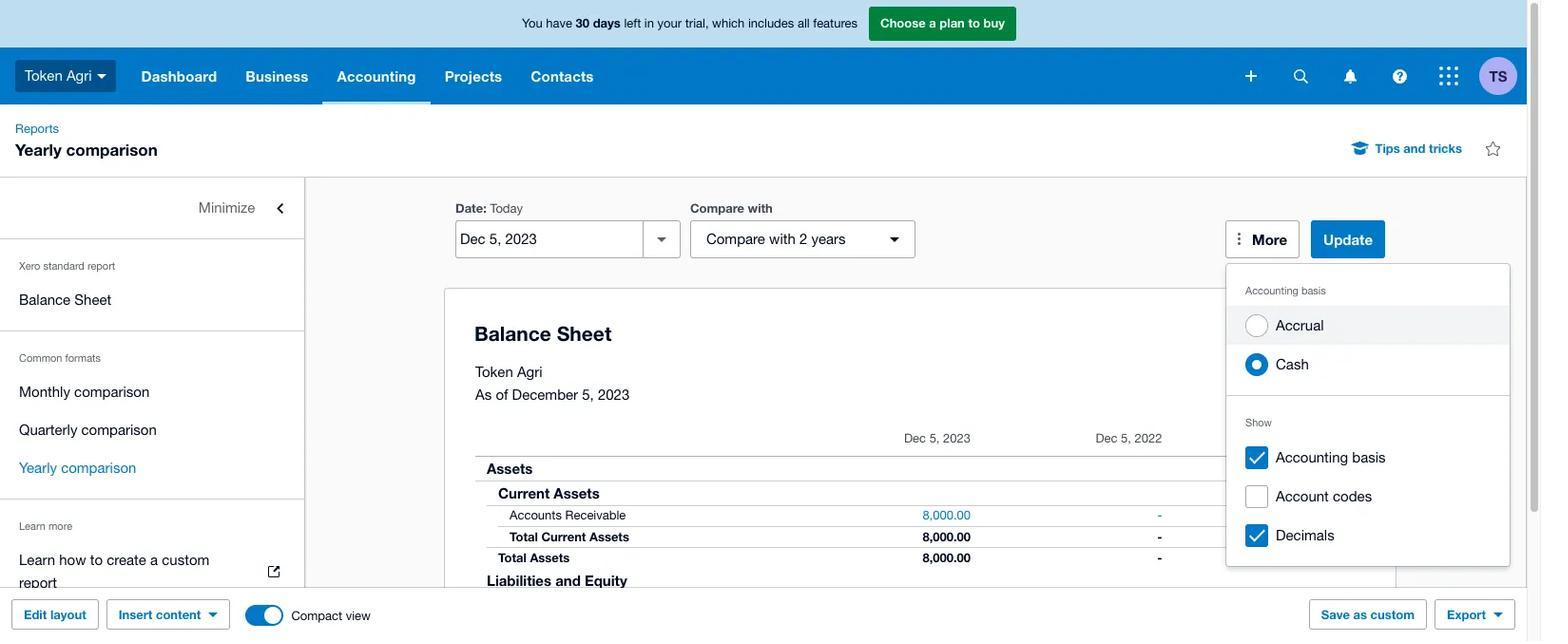 Task type: locate. For each thing, give the bounding box(es) containing it.
report
[[87, 261, 115, 272], [19, 575, 57, 591]]

0 vertical spatial and
[[1404, 141, 1426, 156]]

accounting basis up account codes
[[1276, 450, 1386, 466]]

accounting inside dropdown button
[[337, 68, 416, 85]]

group containing accrual
[[1226, 264, 1510, 567]]

update
[[1324, 231, 1373, 248]]

cash
[[1276, 357, 1309, 373]]

learn down learn more
[[19, 552, 55, 569]]

assets up accounts receivable
[[554, 485, 600, 502]]

yearly down reports link
[[15, 140, 62, 160]]

years
[[811, 231, 846, 247]]

1 vertical spatial learn
[[19, 552, 55, 569]]

comparison inside reports yearly comparison
[[66, 140, 158, 160]]

basis up accrual
[[1301, 285, 1326, 297]]

tips
[[1375, 141, 1400, 156]]

to right how
[[90, 552, 103, 569]]

insert content button
[[106, 600, 230, 630]]

yearly down quarterly
[[19, 460, 57, 476]]

0 vertical spatial agri
[[66, 67, 92, 83]]

yearly comparison
[[19, 460, 136, 476]]

1 horizontal spatial a
[[929, 15, 936, 31]]

monthly comparison
[[19, 384, 150, 400]]

custom right as
[[1371, 608, 1415, 623]]

accounting basis
[[1246, 285, 1326, 297], [1276, 450, 1386, 466]]

as
[[475, 387, 492, 403]]

and for tips
[[1404, 141, 1426, 156]]

learn
[[19, 521, 46, 532], [19, 552, 55, 569]]

token up of
[[475, 364, 513, 380]]

token inside token agri as of december 5, 2023
[[475, 364, 513, 380]]

1 vertical spatial accounting basis
[[1276, 450, 1386, 466]]

1 vertical spatial accounting
[[1246, 285, 1299, 297]]

compact
[[291, 609, 342, 623]]

with up "compare with 2 years"
[[748, 201, 773, 216]]

reports
[[15, 122, 59, 136]]

1 learn from the top
[[19, 521, 46, 532]]

token inside popup button
[[25, 67, 63, 83]]

list box
[[1226, 264, 1510, 567]]

token up reports
[[25, 67, 63, 83]]

1 vertical spatial total
[[498, 550, 527, 566]]

0 vertical spatial custom
[[162, 552, 209, 569]]

0 vertical spatial total
[[510, 530, 538, 545]]

1 vertical spatial custom
[[1371, 608, 1415, 623]]

0 horizontal spatial 2023
[[598, 387, 630, 403]]

agri up reports yearly comparison
[[66, 67, 92, 83]]

dec 5, 2023
[[904, 432, 971, 446]]

monthly comparison link
[[0, 374, 304, 412]]

common
[[19, 353, 62, 364]]

accounts receivable
[[510, 509, 626, 523]]

1 horizontal spatial custom
[[1371, 608, 1415, 623]]

liabilities
[[487, 572, 551, 589]]

1 dec from the left
[[904, 432, 926, 446]]

0 horizontal spatial custom
[[162, 552, 209, 569]]

2023 right december
[[598, 387, 630, 403]]

8,000.00
[[923, 509, 971, 523], [923, 530, 971, 545], [923, 550, 971, 566]]

0 vertical spatial token
[[25, 67, 63, 83]]

group
[[1226, 264, 1510, 567]]

comparison up the minimize "button"
[[66, 140, 158, 160]]

2 vertical spatial 8,000.00
[[923, 550, 971, 566]]

custom
[[162, 552, 209, 569], [1371, 608, 1415, 623]]

agri inside token agri as of december 5, 2023
[[517, 364, 542, 380]]

as
[[1353, 608, 1367, 623]]

basis
[[1301, 285, 1326, 297], [1352, 450, 1386, 466]]

report up sheet
[[87, 261, 115, 272]]

account codes
[[1276, 489, 1372, 505]]

2 dec from the left
[[1096, 432, 1118, 446]]

1 horizontal spatial dec
[[1096, 432, 1118, 446]]

svg image left svg icon
[[1246, 70, 1257, 82]]

assets down the receivable
[[590, 530, 629, 545]]

content
[[156, 608, 201, 623]]

1 vertical spatial and
[[555, 572, 581, 589]]

0 horizontal spatial to
[[90, 552, 103, 569]]

current down accounts receivable
[[541, 530, 586, 545]]

svg image
[[1294, 69, 1308, 83]]

1 vertical spatial compare
[[706, 231, 765, 247]]

2 8,000.00 from the top
[[923, 530, 971, 545]]

5, for dec 5, 2023
[[929, 432, 940, 446]]

1 horizontal spatial token
[[475, 364, 513, 380]]

save
[[1321, 608, 1350, 623]]

december
[[512, 387, 578, 403]]

token agri
[[25, 67, 92, 83]]

8,000.00 for total assets
[[923, 550, 971, 566]]

dec 5, 2022
[[1096, 432, 1162, 446]]

agri for token agri as of december 5, 2023
[[517, 364, 542, 380]]

compare
[[690, 201, 744, 216], [706, 231, 765, 247]]

0 horizontal spatial token
[[25, 67, 63, 83]]

0 vertical spatial 8,000.00
[[923, 509, 971, 523]]

- link
[[1146, 507, 1174, 526], [1338, 507, 1365, 526], [1338, 619, 1365, 638]]

plan
[[940, 15, 965, 31]]

dec for dec 5, 2022
[[1096, 432, 1118, 446]]

0 vertical spatial learn
[[19, 521, 46, 532]]

report inside "learn how to create a custom report"
[[19, 575, 57, 591]]

0 horizontal spatial and
[[555, 572, 581, 589]]

2 horizontal spatial 5,
[[1121, 432, 1131, 446]]

0 horizontal spatial 5,
[[582, 387, 594, 403]]

dec left 2022
[[1096, 432, 1118, 446]]

1 vertical spatial yearly
[[19, 460, 57, 476]]

1 vertical spatial with
[[769, 231, 796, 247]]

8,000.00 for total current assets
[[923, 530, 971, 545]]

and inside report output element
[[555, 572, 581, 589]]

agri for token agri
[[66, 67, 92, 83]]

0 vertical spatial basis
[[1301, 285, 1326, 297]]

1 horizontal spatial and
[[1404, 141, 1426, 156]]

report output element
[[475, 422, 1365, 642]]

of
[[496, 387, 508, 403]]

liabilities and equity
[[487, 572, 627, 589]]

compare down 'compare with'
[[706, 231, 765, 247]]

5, up 8,000.00 link
[[929, 432, 940, 446]]

your
[[658, 16, 682, 31]]

report up "edit"
[[19, 575, 57, 591]]

0 horizontal spatial report
[[19, 575, 57, 591]]

yearly
[[15, 140, 62, 160], [19, 460, 57, 476]]

0 vertical spatial accounting
[[337, 68, 416, 85]]

1 8,000.00 from the top
[[923, 509, 971, 523]]

learn more
[[19, 521, 72, 532]]

2 learn from the top
[[19, 552, 55, 569]]

current
[[498, 485, 550, 502], [541, 530, 586, 545]]

Report title field
[[470, 313, 1358, 357]]

total
[[510, 530, 538, 545], [498, 550, 527, 566]]

dec up 8,000.00 link
[[904, 432, 926, 446]]

1 horizontal spatial 2023
[[943, 432, 971, 446]]

view
[[346, 609, 371, 623]]

balance sheet link
[[0, 281, 304, 319]]

1 vertical spatial to
[[90, 552, 103, 569]]

all
[[798, 16, 810, 31]]

1 horizontal spatial agri
[[517, 364, 542, 380]]

svg image left ts
[[1439, 67, 1458, 86]]

dec
[[904, 432, 926, 446], [1096, 432, 1118, 446]]

1 horizontal spatial report
[[87, 261, 115, 272]]

and inside button
[[1404, 141, 1426, 156]]

total current assets
[[510, 530, 629, 545]]

with
[[748, 201, 773, 216], [769, 231, 796, 247]]

a right create
[[150, 552, 158, 569]]

edit
[[24, 608, 47, 623]]

basis up account codes button at the right bottom of page
[[1352, 450, 1386, 466]]

1 vertical spatial current
[[541, 530, 586, 545]]

2 vertical spatial accounting
[[1276, 450, 1348, 466]]

accounting basis up accrual
[[1246, 285, 1326, 297]]

1 horizontal spatial to
[[968, 15, 980, 31]]

1 vertical spatial 2023
[[943, 432, 971, 446]]

1 vertical spatial agri
[[517, 364, 542, 380]]

more
[[1252, 231, 1287, 248]]

agri inside popup button
[[66, 67, 92, 83]]

buy
[[984, 15, 1005, 31]]

yearly inside reports yearly comparison
[[15, 140, 62, 160]]

0 vertical spatial accounting basis
[[1246, 285, 1326, 297]]

comparison down formats
[[74, 384, 150, 400]]

1 horizontal spatial basis
[[1352, 450, 1386, 466]]

comparison down quarterly comparison at left
[[61, 460, 136, 476]]

svg image right token agri
[[97, 74, 106, 79]]

0 vertical spatial current
[[498, 485, 550, 502]]

token for token agri as of december 5, 2023
[[475, 364, 513, 380]]

how
[[59, 552, 86, 569]]

0 horizontal spatial agri
[[66, 67, 92, 83]]

quarterly comparison link
[[0, 412, 304, 450]]

- link down decimals button
[[1338, 619, 1365, 638]]

custom up content
[[162, 552, 209, 569]]

compare up "compare with 2 years"
[[690, 201, 744, 216]]

xero
[[19, 261, 40, 272]]

quarterly
[[19, 422, 77, 438]]

0 vertical spatial to
[[968, 15, 980, 31]]

to left buy
[[968, 15, 980, 31]]

0 horizontal spatial dec
[[904, 432, 926, 446]]

1 vertical spatial 8,000.00
[[923, 530, 971, 545]]

3 8,000.00 from the top
[[923, 550, 971, 566]]

xero standard report
[[19, 261, 115, 272]]

0 vertical spatial yearly
[[15, 140, 62, 160]]

svg image inside token agri popup button
[[97, 74, 106, 79]]

and right tips
[[1404, 141, 1426, 156]]

0 vertical spatial 2023
[[598, 387, 630, 403]]

assets
[[487, 460, 533, 477], [554, 485, 600, 502], [590, 530, 629, 545], [530, 550, 570, 566]]

0 vertical spatial with
[[748, 201, 773, 216]]

2023 up 8,000.00 link
[[943, 432, 971, 446]]

with left "2"
[[769, 231, 796, 247]]

5, for dec 5, 2022
[[1121, 432, 1131, 446]]

a left the plan
[[929, 15, 936, 31]]

30
[[576, 15, 590, 31]]

2023 inside report output element
[[943, 432, 971, 446]]

includes
[[748, 16, 794, 31]]

choose a plan to buy
[[880, 15, 1005, 31]]

total up liabilities in the left bottom of the page
[[498, 550, 527, 566]]

learn left more on the bottom left of the page
[[19, 521, 46, 532]]

quarterly comparison
[[19, 422, 157, 438]]

and left equity at left
[[555, 572, 581, 589]]

5, right december
[[582, 387, 594, 403]]

current up accounts
[[498, 485, 550, 502]]

learn inside "learn how to create a custom report"
[[19, 552, 55, 569]]

banner
[[0, 0, 1527, 105]]

0 horizontal spatial a
[[150, 552, 158, 569]]

accrual
[[1276, 318, 1324, 334]]

1 vertical spatial a
[[150, 552, 158, 569]]

1 vertical spatial report
[[19, 575, 57, 591]]

1 vertical spatial basis
[[1352, 450, 1386, 466]]

comparison down monthly comparison link
[[81, 422, 157, 438]]

comparison for monthly comparison
[[74, 384, 150, 400]]

total up total assets
[[510, 530, 538, 545]]

you
[[522, 16, 543, 31]]

dashboard
[[141, 68, 217, 85]]

list of convenience dates image
[[643, 221, 681, 259]]

token agri button
[[0, 48, 127, 105]]

1 vertical spatial token
[[475, 364, 513, 380]]

1 horizontal spatial 5,
[[929, 432, 940, 446]]

5, left 2022
[[1121, 432, 1131, 446]]

current assets
[[498, 485, 600, 502]]

agri up december
[[517, 364, 542, 380]]

svg image
[[1439, 67, 1458, 86], [1344, 69, 1356, 83], [1392, 69, 1407, 83], [1246, 70, 1257, 82], [97, 74, 106, 79]]

more
[[48, 521, 72, 532]]

0 vertical spatial compare
[[690, 201, 744, 216]]

total for total assets
[[498, 550, 527, 566]]

accounting basis button
[[1226, 438, 1510, 477]]



Task type: describe. For each thing, give the bounding box(es) containing it.
with for compare with 2 years
[[769, 231, 796, 247]]

contacts
[[531, 68, 594, 85]]

- for - 'link' under codes
[[1349, 509, 1354, 523]]

account codes button
[[1226, 477, 1510, 516]]

- for - 'link' underneath 2022
[[1157, 509, 1162, 523]]

business
[[246, 68, 308, 85]]

svg image up the tips and tricks button
[[1392, 69, 1407, 83]]

compare for compare with
[[690, 201, 744, 216]]

edit layout
[[24, 608, 86, 623]]

decimals
[[1276, 528, 1335, 544]]

tips and tricks button
[[1341, 133, 1474, 164]]

business button
[[231, 48, 323, 105]]

2
[[800, 231, 807, 247]]

accounting button
[[323, 48, 430, 105]]

tips and tricks
[[1375, 141, 1462, 156]]

you have 30 days left in your trial, which includes all features
[[522, 15, 858, 31]]

receivable
[[565, 509, 626, 523]]

learn for learn more
[[19, 521, 46, 532]]

compare with 2 years
[[706, 231, 846, 247]]

- for - 'link' below decimals button
[[1349, 621, 1354, 635]]

0 vertical spatial report
[[87, 261, 115, 272]]

- link down 2022
[[1146, 507, 1174, 526]]

5, inside token agri as of december 5, 2023
[[582, 387, 594, 403]]

compact view
[[291, 609, 371, 623]]

layout
[[50, 608, 86, 623]]

dec for dec 5, 2023
[[904, 432, 926, 446]]

8,000.00 link
[[911, 507, 982, 526]]

accounting inside button
[[1276, 450, 1348, 466]]

in
[[644, 16, 654, 31]]

dashboard link
[[127, 48, 231, 105]]

list box containing accrual
[[1226, 264, 1510, 567]]

projects
[[445, 68, 502, 85]]

choose
[[880, 15, 926, 31]]

with for compare with
[[748, 201, 773, 216]]

to inside "learn how to create a custom report"
[[90, 552, 103, 569]]

edit layout button
[[11, 600, 99, 630]]

ts
[[1489, 67, 1507, 84]]

basis inside button
[[1352, 450, 1386, 466]]

balance sheet
[[19, 292, 111, 308]]

learn for learn how to create a custom report
[[19, 552, 55, 569]]

minimize
[[199, 200, 255, 216]]

compare with
[[690, 201, 773, 216]]

date
[[455, 201, 483, 216]]

contacts button
[[517, 48, 608, 105]]

today
[[490, 202, 523, 216]]

show
[[1246, 417, 1272, 429]]

balance
[[19, 292, 71, 308]]

features
[[813, 16, 858, 31]]

a inside "learn how to create a custom report"
[[150, 552, 158, 569]]

monthly
[[19, 384, 70, 400]]

svg image right svg icon
[[1344, 69, 1356, 83]]

more button
[[1226, 221, 1300, 259]]

:
[[483, 201, 487, 216]]

token agri as of december 5, 2023
[[475, 364, 630, 403]]

learn how to create a custom report
[[19, 552, 209, 591]]

yearly comparison link
[[0, 450, 304, 488]]

days
[[593, 15, 621, 31]]

and for liabilities
[[555, 572, 581, 589]]

compare for compare with 2 years
[[706, 231, 765, 247]]

ts button
[[1479, 48, 1527, 105]]

cash button
[[1226, 345, 1510, 384]]

standard
[[43, 261, 84, 272]]

custom inside button
[[1371, 608, 1415, 623]]

have
[[546, 16, 572, 31]]

trial,
[[685, 16, 709, 31]]

comparison for yearly comparison
[[61, 460, 136, 476]]

create
[[107, 552, 146, 569]]

comparison for quarterly comparison
[[81, 422, 157, 438]]

2023 inside token agri as of december 5, 2023
[[598, 387, 630, 403]]

0 horizontal spatial basis
[[1301, 285, 1326, 297]]

which
[[712, 16, 745, 31]]

projects button
[[430, 48, 517, 105]]

export button
[[1435, 600, 1516, 630]]

- link down codes
[[1338, 507, 1365, 526]]

insert content
[[119, 608, 201, 623]]

accounts
[[510, 509, 562, 523]]

common formats
[[19, 353, 101, 364]]

total assets
[[498, 550, 570, 566]]

left
[[624, 16, 641, 31]]

reports link
[[8, 120, 67, 139]]

token for token agri
[[25, 67, 63, 83]]

export
[[1447, 608, 1486, 623]]

date : today
[[455, 201, 523, 216]]

total for total current assets
[[510, 530, 538, 545]]

minimize button
[[0, 189, 304, 227]]

decimals button
[[1226, 516, 1510, 555]]

codes
[[1333, 489, 1372, 505]]

save as custom
[[1321, 608, 1415, 623]]

add to favourites image
[[1474, 129, 1512, 167]]

assets up current assets
[[487, 460, 533, 477]]

formats
[[65, 353, 101, 364]]

learn how to create a custom report link
[[0, 542, 304, 603]]

reports yearly comparison
[[15, 122, 158, 160]]

assets up liabilities and equity
[[530, 550, 570, 566]]

banner containing ts
[[0, 0, 1527, 105]]

custom inside "learn how to create a custom report"
[[162, 552, 209, 569]]

accounting basis inside accounting basis button
[[1276, 450, 1386, 466]]

Select end date field
[[456, 222, 643, 258]]

0 vertical spatial a
[[929, 15, 936, 31]]



Task type: vqa. For each thing, say whether or not it's contained in the screenshot.
30, to the bottom
no



